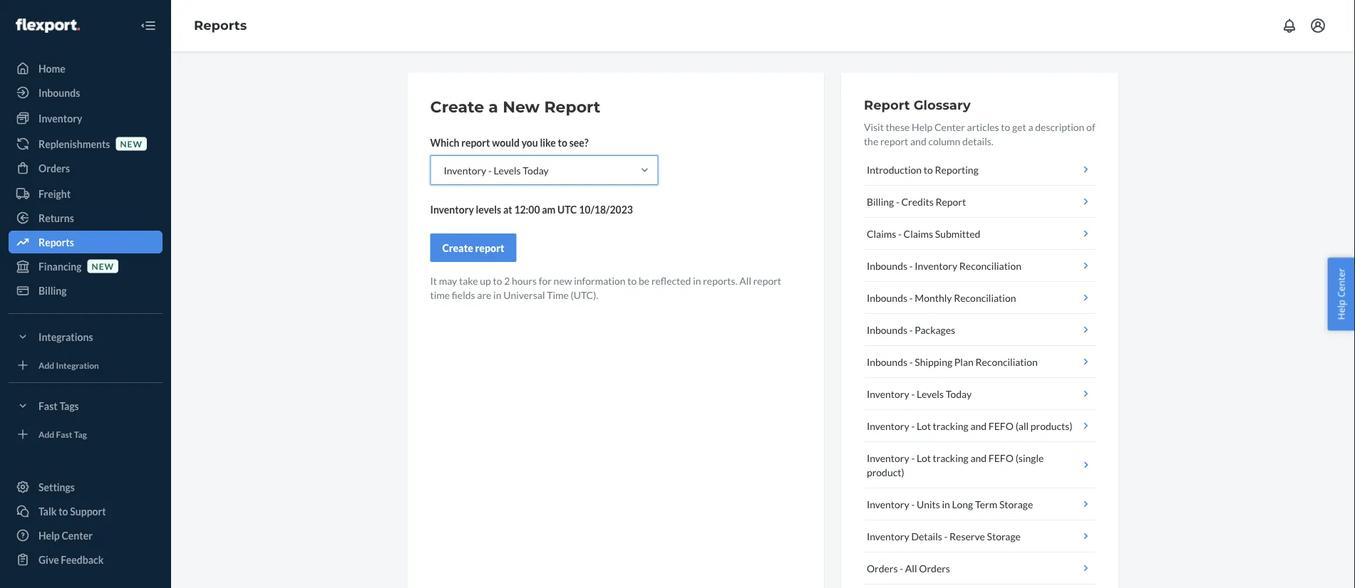 Task type: locate. For each thing, give the bounding box(es) containing it.
inventory inside inbounds - inventory reconciliation button
[[915, 260, 958, 272]]

new
[[503, 97, 540, 117]]

time
[[547, 289, 569, 301]]

new up "time"
[[554, 275, 572, 287]]

billing
[[867, 196, 894, 208], [38, 285, 67, 297]]

- left shipping
[[910, 356, 913, 368]]

feedback
[[61, 554, 104, 566]]

1 horizontal spatial a
[[1028, 121, 1033, 133]]

0 vertical spatial center
[[935, 121, 965, 133]]

2 horizontal spatial center
[[1335, 269, 1348, 298]]

all inside it may take up to 2 hours for new information to be reflected in reports. all report time fields are in universal time (utc).
[[740, 275, 751, 287]]

inbounds down claims - claims submitted
[[867, 260, 908, 272]]

help center
[[1335, 269, 1348, 320], [38, 530, 93, 542]]

inventory - units in long term storage
[[867, 499, 1033, 511]]

- for inventory - levels today button
[[911, 388, 915, 400]]

report inside button
[[936, 196, 966, 208]]

1 fefo from the top
[[989, 420, 1014, 432]]

0 horizontal spatial inventory - levels today
[[444, 164, 549, 176]]

1 vertical spatial billing
[[38, 285, 67, 297]]

- for inbounds - shipping plan reconciliation button
[[910, 356, 913, 368]]

report up see?
[[544, 97, 601, 117]]

0 horizontal spatial orders
[[38, 162, 70, 174]]

financing
[[38, 261, 82, 273]]

0 vertical spatial today
[[523, 164, 549, 176]]

time
[[430, 289, 450, 301]]

report down these on the top of the page
[[880, 135, 908, 147]]

tracking inside inventory - lot tracking and fefo (single product)
[[933, 452, 969, 464]]

report inside button
[[475, 242, 504, 254]]

and left column
[[910, 135, 927, 147]]

inbounds for inbounds - packages
[[867, 324, 908, 336]]

and down inventory - lot tracking and fefo (all products) button
[[971, 452, 987, 464]]

all
[[740, 275, 751, 287], [905, 563, 917, 575]]

- for inventory - lot tracking and fefo (single product) 'button'
[[911, 452, 915, 464]]

tracking down inventory - lot tracking and fefo (all products)
[[933, 452, 969, 464]]

report
[[864, 97, 910, 113], [544, 97, 601, 117], [936, 196, 966, 208]]

billing down introduction
[[867, 196, 894, 208]]

would
[[492, 137, 520, 149]]

report right reports. at right
[[753, 275, 781, 287]]

0 vertical spatial help
[[912, 121, 933, 133]]

a inside visit these help center articles to get a description of the report and column details.
[[1028, 121, 1033, 133]]

fast tags button
[[9, 395, 163, 418]]

0 horizontal spatial center
[[62, 530, 93, 542]]

1 horizontal spatial all
[[905, 563, 917, 575]]

center inside visit these help center articles to get a description of the report and column details.
[[935, 121, 965, 133]]

claims - claims submitted
[[867, 228, 981, 240]]

help inside button
[[1335, 300, 1348, 320]]

0 horizontal spatial in
[[493, 289, 502, 301]]

a
[[489, 97, 498, 117], [1028, 121, 1033, 133]]

0 horizontal spatial reports
[[38, 236, 74, 248]]

0 horizontal spatial claims
[[867, 228, 896, 240]]

and down inventory - levels today button
[[971, 420, 987, 432]]

2 lot from the top
[[917, 452, 931, 464]]

in left long
[[942, 499, 950, 511]]

inventory - lot tracking and fefo (all products) button
[[864, 411, 1096, 443]]

- inside button
[[911, 388, 915, 400]]

inventory - levels today down shipping
[[867, 388, 972, 400]]

report for billing - credits report
[[936, 196, 966, 208]]

inventory inside inventory - lot tracking and fefo (single product)
[[867, 452, 909, 464]]

reserve
[[950, 531, 985, 543]]

2 add from the top
[[38, 429, 54, 440]]

lot up inventory - lot tracking and fefo (single product)
[[917, 420, 931, 432]]

2 vertical spatial new
[[554, 275, 572, 287]]

- up inventory - lot tracking and fefo (single product)
[[911, 420, 915, 432]]

replenishments
[[38, 138, 110, 150]]

0 vertical spatial billing
[[867, 196, 894, 208]]

0 horizontal spatial today
[[523, 164, 549, 176]]

- for "inbounds - monthly reconciliation" button
[[910, 292, 913, 304]]

lot inside button
[[917, 420, 931, 432]]

inbounds inside inbounds - shipping plan reconciliation button
[[867, 356, 908, 368]]

0 vertical spatial tracking
[[933, 420, 969, 432]]

- down "inbounds - shipping plan reconciliation"
[[911, 388, 915, 400]]

create up which in the top of the page
[[430, 97, 484, 117]]

term
[[975, 499, 998, 511]]

to
[[1001, 121, 1010, 133], [558, 137, 567, 149], [924, 164, 933, 176], [493, 275, 502, 287], [628, 275, 637, 287], [59, 506, 68, 518]]

inbounds for inbounds
[[38, 87, 80, 99]]

to left the get on the top right of page
[[1001, 121, 1010, 133]]

inbounds down inbounds - packages
[[867, 356, 908, 368]]

1 horizontal spatial reports link
[[194, 18, 247, 33]]

1 vertical spatial all
[[905, 563, 917, 575]]

-
[[488, 164, 492, 176], [896, 196, 900, 208], [898, 228, 902, 240], [910, 260, 913, 272], [910, 292, 913, 304], [910, 324, 913, 336], [910, 356, 913, 368], [911, 388, 915, 400], [911, 420, 915, 432], [911, 452, 915, 464], [911, 499, 915, 511], [944, 531, 948, 543], [900, 563, 903, 575]]

inbounds inside "inbounds - monthly reconciliation" button
[[867, 292, 908, 304]]

inbounds left packages
[[867, 324, 908, 336]]

0 vertical spatial levels
[[494, 164, 521, 176]]

2 horizontal spatial in
[[942, 499, 950, 511]]

add for add integration
[[38, 360, 54, 371]]

reports.
[[703, 275, 738, 287]]

fefo inside inventory - lot tracking and fefo (single product)
[[989, 452, 1014, 464]]

1 vertical spatial a
[[1028, 121, 1033, 133]]

reconciliation down inbounds - packages button
[[976, 356, 1038, 368]]

1 horizontal spatial new
[[120, 139, 143, 149]]

in inside button
[[942, 499, 950, 511]]

0 horizontal spatial help center
[[38, 530, 93, 542]]

to inside "button"
[[59, 506, 68, 518]]

report down reporting
[[936, 196, 966, 208]]

1 lot from the top
[[917, 420, 931, 432]]

2 vertical spatial and
[[971, 452, 987, 464]]

orders inside 'link'
[[38, 162, 70, 174]]

0 vertical spatial fast
[[38, 400, 58, 412]]

add left the integration
[[38, 360, 54, 371]]

0 vertical spatial inventory - levels today
[[444, 164, 549, 176]]

lot inside inventory - lot tracking and fefo (single product)
[[917, 452, 931, 464]]

all right reports. at right
[[740, 275, 751, 287]]

inbounds - inventory reconciliation
[[867, 260, 1022, 272]]

0 vertical spatial and
[[910, 135, 927, 147]]

lot up units
[[917, 452, 931, 464]]

0 vertical spatial reconciliation
[[959, 260, 1022, 272]]

0 vertical spatial reports
[[194, 18, 247, 33]]

and inside inventory - lot tracking and fefo (single product)
[[971, 452, 987, 464]]

levels down shipping
[[917, 388, 944, 400]]

1 horizontal spatial orders
[[867, 563, 898, 575]]

1 horizontal spatial levels
[[917, 388, 944, 400]]

inbounds - shipping plan reconciliation button
[[864, 346, 1096, 379]]

create for create report
[[442, 242, 473, 254]]

help center button
[[1328, 258, 1355, 331]]

to left reporting
[[924, 164, 933, 176]]

inbounds up inbounds - packages
[[867, 292, 908, 304]]

- up "inventory - units in long term storage"
[[911, 452, 915, 464]]

today down plan at the right bottom of page
[[946, 388, 972, 400]]

new
[[120, 139, 143, 149], [92, 261, 114, 272], [554, 275, 572, 287]]

2 horizontal spatial report
[[936, 196, 966, 208]]

today
[[523, 164, 549, 176], [946, 388, 972, 400]]

details
[[911, 531, 942, 543]]

- left packages
[[910, 324, 913, 336]]

see?
[[569, 137, 589, 149]]

report up these on the top of the page
[[864, 97, 910, 113]]

to right talk on the left
[[59, 506, 68, 518]]

inventory inside inventory link
[[38, 112, 82, 124]]

2 horizontal spatial help
[[1335, 300, 1348, 320]]

inventory - lot tracking and fefo (single product) button
[[864, 443, 1096, 489]]

flexport logo image
[[16, 19, 80, 33]]

inbounds inside inbounds - packages button
[[867, 324, 908, 336]]

today down you
[[523, 164, 549, 176]]

1 horizontal spatial billing
[[867, 196, 894, 208]]

to inside button
[[924, 164, 933, 176]]

1 horizontal spatial claims
[[904, 228, 933, 240]]

0 horizontal spatial help
[[38, 530, 60, 542]]

fast left tag
[[56, 429, 72, 440]]

new inside it may take up to 2 hours for new information to be reflected in reports. all report time fields are in universal time (utc).
[[554, 275, 572, 287]]

1 horizontal spatial in
[[693, 275, 701, 287]]

1 vertical spatial new
[[92, 261, 114, 272]]

- for inbounds - inventory reconciliation button
[[910, 260, 913, 272]]

in left reports. at right
[[693, 275, 701, 287]]

1 vertical spatial inventory - levels today
[[867, 388, 972, 400]]

a right the get on the top right of page
[[1028, 121, 1033, 133]]

0 vertical spatial storage
[[999, 499, 1033, 511]]

all down details on the bottom
[[905, 563, 917, 575]]

0 vertical spatial add
[[38, 360, 54, 371]]

shipping
[[915, 356, 953, 368]]

1 horizontal spatial center
[[935, 121, 965, 133]]

billing link
[[9, 279, 163, 302]]

all inside button
[[905, 563, 917, 575]]

0 vertical spatial fefo
[[989, 420, 1014, 432]]

- left monthly
[[910, 292, 913, 304]]

0 vertical spatial help center
[[1335, 269, 1348, 320]]

- left credits
[[896, 196, 900, 208]]

inbounds for inbounds - shipping plan reconciliation
[[867, 356, 908, 368]]

create report button
[[430, 234, 517, 262]]

1 vertical spatial reports
[[38, 236, 74, 248]]

0 vertical spatial all
[[740, 275, 751, 287]]

levels
[[494, 164, 521, 176], [917, 388, 944, 400]]

it
[[430, 275, 437, 287]]

and inside button
[[971, 420, 987, 432]]

credits
[[901, 196, 934, 208]]

1 horizontal spatial inventory - levels today
[[867, 388, 972, 400]]

create inside create report button
[[442, 242, 473, 254]]

storage right term
[[999, 499, 1033, 511]]

2 fefo from the top
[[989, 452, 1014, 464]]

- down inventory details - reserve storage on the bottom
[[900, 563, 903, 575]]

claims down credits
[[904, 228, 933, 240]]

1 vertical spatial and
[[971, 420, 987, 432]]

get
[[1012, 121, 1026, 133]]

create for create a new report
[[430, 97, 484, 117]]

1 claims from the left
[[867, 228, 896, 240]]

tracking inside inventory - lot tracking and fefo (all products) button
[[933, 420, 969, 432]]

fefo left (all
[[989, 420, 1014, 432]]

reconciliation down claims - claims submitted button
[[959, 260, 1022, 272]]

1 horizontal spatial help
[[912, 121, 933, 133]]

storage right the reserve
[[987, 531, 1021, 543]]

orders for orders - all orders
[[867, 563, 898, 575]]

fast left tags
[[38, 400, 58, 412]]

orders down inventory details - reserve storage on the bottom
[[867, 563, 898, 575]]

- right details on the bottom
[[944, 531, 948, 543]]

1 horizontal spatial report
[[864, 97, 910, 113]]

1 vertical spatial create
[[442, 242, 473, 254]]

submitted
[[935, 228, 981, 240]]

report inside it may take up to 2 hours for new information to be reflected in reports. all report time fields are in universal time (utc).
[[753, 275, 781, 287]]

2 vertical spatial in
[[942, 499, 950, 511]]

1 vertical spatial today
[[946, 388, 972, 400]]

1 vertical spatial help center
[[38, 530, 93, 542]]

1 vertical spatial center
[[1335, 269, 1348, 298]]

billing - credits report button
[[864, 186, 1096, 218]]

it may take up to 2 hours for new information to be reflected in reports. all report time fields are in universal time (utc).
[[430, 275, 781, 301]]

1 vertical spatial reconciliation
[[954, 292, 1016, 304]]

1 vertical spatial levels
[[917, 388, 944, 400]]

inventory - levels today button
[[864, 379, 1096, 411]]

fefo left (single
[[989, 452, 1014, 464]]

1 vertical spatial tracking
[[933, 452, 969, 464]]

reporting
[[935, 164, 979, 176]]

0 vertical spatial in
[[693, 275, 701, 287]]

inventory
[[38, 112, 82, 124], [444, 164, 486, 176], [430, 204, 474, 216], [915, 260, 958, 272], [867, 388, 909, 400], [867, 420, 909, 432], [867, 452, 909, 464], [867, 499, 909, 511], [867, 531, 909, 543]]

home link
[[9, 57, 163, 80]]

storage
[[999, 499, 1033, 511], [987, 531, 1021, 543]]

- down billing - credits report
[[898, 228, 902, 240]]

- for inventory - lot tracking and fefo (all products) button
[[911, 420, 915, 432]]

2 vertical spatial help
[[38, 530, 60, 542]]

new up the orders 'link'
[[120, 139, 143, 149]]

- down claims - claims submitted
[[910, 260, 913, 272]]

0 horizontal spatial billing
[[38, 285, 67, 297]]

- left units
[[911, 499, 915, 511]]

fefo
[[989, 420, 1014, 432], [989, 452, 1014, 464]]

10/18/2023
[[579, 204, 633, 216]]

report up up
[[475, 242, 504, 254]]

0 vertical spatial create
[[430, 97, 484, 117]]

tracking up inventory - lot tracking and fefo (single product)
[[933, 420, 969, 432]]

- inside inventory - lot tracking and fefo (single product)
[[911, 452, 915, 464]]

orders up freight
[[38, 162, 70, 174]]

reports
[[194, 18, 247, 33], [38, 236, 74, 248]]

orders - all orders
[[867, 563, 950, 575]]

0 horizontal spatial levels
[[494, 164, 521, 176]]

1 vertical spatial fefo
[[989, 452, 1014, 464]]

new up billing link at left
[[92, 261, 114, 272]]

inventory - levels today
[[444, 164, 549, 176], [867, 388, 972, 400]]

1 vertical spatial help
[[1335, 300, 1348, 320]]

2 horizontal spatial new
[[554, 275, 572, 287]]

billing - credits report
[[867, 196, 966, 208]]

center
[[935, 121, 965, 133], [1335, 269, 1348, 298], [62, 530, 93, 542]]

0 horizontal spatial all
[[740, 275, 751, 287]]

orders
[[38, 162, 70, 174], [867, 563, 898, 575], [919, 563, 950, 575]]

freight
[[38, 188, 71, 200]]

1 horizontal spatial today
[[946, 388, 972, 400]]

orders down details on the bottom
[[919, 563, 950, 575]]

talk to support
[[38, 506, 106, 518]]

billing for billing - credits report
[[867, 196, 894, 208]]

inbounds inside inbounds - inventory reconciliation button
[[867, 260, 908, 272]]

tracking
[[933, 420, 969, 432], [933, 452, 969, 464]]

levels down would at the left of page
[[494, 164, 521, 176]]

a left new
[[489, 97, 498, 117]]

0 horizontal spatial a
[[489, 97, 498, 117]]

packages
[[915, 324, 955, 336]]

0 horizontal spatial report
[[544, 97, 601, 117]]

fefo for (all
[[989, 420, 1014, 432]]

give feedback
[[38, 554, 104, 566]]

add down fast tags
[[38, 429, 54, 440]]

and for inventory - lot tracking and fefo (all products)
[[971, 420, 987, 432]]

reconciliation down inbounds - inventory reconciliation button
[[954, 292, 1016, 304]]

1 tracking from the top
[[933, 420, 969, 432]]

and
[[910, 135, 927, 147], [971, 420, 987, 432], [971, 452, 987, 464]]

lot for inventory - lot tracking and fefo (single product)
[[917, 452, 931, 464]]

reconciliation
[[959, 260, 1022, 272], [954, 292, 1016, 304], [976, 356, 1038, 368]]

- for inbounds - packages button
[[910, 324, 913, 336]]

returns link
[[9, 207, 163, 230]]

help center inside help center button
[[1335, 269, 1348, 320]]

freight link
[[9, 183, 163, 205]]

you
[[522, 137, 538, 149]]

report
[[880, 135, 908, 147], [461, 137, 490, 149], [475, 242, 504, 254], [753, 275, 781, 287]]

1 horizontal spatial reports
[[194, 18, 247, 33]]

1 add from the top
[[38, 360, 54, 371]]

fefo inside button
[[989, 420, 1014, 432]]

create up may
[[442, 242, 473, 254]]

inventory - levels today down would at the left of page
[[444, 164, 549, 176]]

1 horizontal spatial help center
[[1335, 269, 1348, 320]]

2 tracking from the top
[[933, 452, 969, 464]]

claims down billing - credits report
[[867, 228, 896, 240]]

1 vertical spatial lot
[[917, 452, 931, 464]]

0 vertical spatial lot
[[917, 420, 931, 432]]

in right the are
[[493, 289, 502, 301]]

1 vertical spatial reports link
[[9, 231, 163, 254]]

1 vertical spatial in
[[493, 289, 502, 301]]

inventory details - reserve storage button
[[864, 521, 1096, 553]]

billing down financing
[[38, 285, 67, 297]]

inbounds down home
[[38, 87, 80, 99]]

1 vertical spatial add
[[38, 429, 54, 440]]

claims - claims submitted button
[[864, 218, 1096, 250]]

which
[[430, 137, 460, 149]]

billing inside button
[[867, 196, 894, 208]]

description
[[1035, 121, 1085, 133]]

0 vertical spatial new
[[120, 139, 143, 149]]

inventory inside button
[[867, 531, 909, 543]]

0 horizontal spatial new
[[92, 261, 114, 272]]



Task type: vqa. For each thing, say whether or not it's contained in the screenshot.
Inbounds - Shipping Plan Reconciliation
yes



Task type: describe. For each thing, give the bounding box(es) containing it.
settings
[[38, 482, 75, 494]]

inbounds - packages
[[867, 324, 955, 336]]

inbounds link
[[9, 81, 163, 104]]

talk
[[38, 506, 57, 518]]

the
[[864, 135, 879, 147]]

introduction to reporting
[[867, 164, 979, 176]]

inventory inside "inventory - units in long term storage" button
[[867, 499, 909, 511]]

12:00
[[514, 204, 540, 216]]

add integration
[[38, 360, 99, 371]]

at
[[503, 204, 512, 216]]

tags
[[59, 400, 79, 412]]

1 vertical spatial storage
[[987, 531, 1021, 543]]

(utc).
[[571, 289, 598, 301]]

new for replenishments
[[120, 139, 143, 149]]

reconciliation for inbounds - monthly reconciliation
[[954, 292, 1016, 304]]

integrations button
[[9, 326, 163, 349]]

like
[[540, 137, 556, 149]]

inventory inside inventory - lot tracking and fefo (all products) button
[[867, 420, 909, 432]]

levels
[[476, 204, 501, 216]]

of
[[1087, 121, 1095, 133]]

integrations
[[38, 331, 93, 343]]

products)
[[1031, 420, 1073, 432]]

0 vertical spatial reports link
[[194, 18, 247, 33]]

0 horizontal spatial reports link
[[9, 231, 163, 254]]

universal
[[503, 289, 545, 301]]

- down which report would you like to see?
[[488, 164, 492, 176]]

lot for inventory - lot tracking and fefo (all products)
[[917, 420, 931, 432]]

which report would you like to see?
[[430, 137, 589, 149]]

are
[[477, 289, 492, 301]]

hours
[[512, 275, 537, 287]]

give
[[38, 554, 59, 566]]

inbounds - monthly reconciliation button
[[864, 282, 1096, 314]]

home
[[38, 62, 65, 75]]

and for inventory - lot tracking and fefo (single product)
[[971, 452, 987, 464]]

plan
[[954, 356, 974, 368]]

visit these help center articles to get a description of the report and column details.
[[864, 121, 1095, 147]]

integration
[[56, 360, 99, 371]]

inventory - lot tracking and fefo (all products)
[[867, 420, 1073, 432]]

inbounds - packages button
[[864, 314, 1096, 346]]

up
[[480, 275, 491, 287]]

report for create a new report
[[544, 97, 601, 117]]

take
[[459, 275, 478, 287]]

column
[[929, 135, 961, 147]]

inbounds for inbounds - monthly reconciliation
[[867, 292, 908, 304]]

monthly
[[915, 292, 952, 304]]

close navigation image
[[140, 17, 157, 34]]

today inside button
[[946, 388, 972, 400]]

fields
[[452, 289, 475, 301]]

inventory - lot tracking and fefo (single product)
[[867, 452, 1044, 479]]

2 horizontal spatial orders
[[919, 563, 950, 575]]

create report
[[442, 242, 504, 254]]

fast inside dropdown button
[[38, 400, 58, 412]]

glossary
[[914, 97, 971, 113]]

units
[[917, 499, 940, 511]]

information
[[574, 275, 626, 287]]

inventory details - reserve storage
[[867, 531, 1021, 543]]

give feedback button
[[9, 549, 163, 572]]

tracking for (single
[[933, 452, 969, 464]]

- for orders - all orders button
[[900, 563, 903, 575]]

to right like
[[558, 137, 567, 149]]

2
[[504, 275, 510, 287]]

0 vertical spatial a
[[489, 97, 498, 117]]

open notifications image
[[1281, 17, 1298, 34]]

articles
[[967, 121, 999, 133]]

details.
[[963, 135, 994, 147]]

reconciliation for inbounds - inventory reconciliation
[[959, 260, 1022, 272]]

product)
[[867, 467, 904, 479]]

2 claims from the left
[[904, 228, 933, 240]]

for
[[539, 275, 552, 287]]

report glossary
[[864, 97, 971, 113]]

inbounds for inbounds - inventory reconciliation
[[867, 260, 908, 272]]

inbounds - inventory reconciliation button
[[864, 250, 1096, 282]]

(single
[[1016, 452, 1044, 464]]

add fast tag
[[38, 429, 87, 440]]

fefo for (single
[[989, 452, 1014, 464]]

utc
[[558, 204, 577, 216]]

add for add fast tag
[[38, 429, 54, 440]]

levels inside button
[[917, 388, 944, 400]]

1 vertical spatial fast
[[56, 429, 72, 440]]

inventory - levels today inside button
[[867, 388, 972, 400]]

open account menu image
[[1310, 17, 1327, 34]]

- for claims - claims submitted button
[[898, 228, 902, 240]]

help inside visit these help center articles to get a description of the report and column details.
[[912, 121, 933, 133]]

visit
[[864, 121, 884, 133]]

report inside visit these help center articles to get a description of the report and column details.
[[880, 135, 908, 147]]

billing for billing
[[38, 285, 67, 297]]

(all
[[1016, 420, 1029, 432]]

fast tags
[[38, 400, 79, 412]]

inventory levels at 12:00 am utc 10/18/2023
[[430, 204, 633, 216]]

reflected
[[652, 275, 691, 287]]

to inside visit these help center articles to get a description of the report and column details.
[[1001, 121, 1010, 133]]

orders - all orders button
[[864, 553, 1096, 585]]

- for "inventory - units in long term storage" button
[[911, 499, 915, 511]]

introduction to reporting button
[[864, 154, 1096, 186]]

inventory inside inventory - levels today button
[[867, 388, 909, 400]]

- for billing - credits report button
[[896, 196, 900, 208]]

add fast tag link
[[9, 423, 163, 446]]

support
[[70, 506, 106, 518]]

inbounds - monthly reconciliation
[[867, 292, 1016, 304]]

returns
[[38, 212, 74, 224]]

these
[[886, 121, 910, 133]]

tag
[[74, 429, 87, 440]]

am
[[542, 204, 556, 216]]

tracking for (all
[[933, 420, 969, 432]]

help center link
[[9, 525, 163, 548]]

long
[[952, 499, 973, 511]]

new for financing
[[92, 261, 114, 272]]

inbounds - shipping plan reconciliation
[[867, 356, 1038, 368]]

help center inside help center link
[[38, 530, 93, 542]]

2 vertical spatial reconciliation
[[976, 356, 1038, 368]]

orders for orders
[[38, 162, 70, 174]]

center inside button
[[1335, 269, 1348, 298]]

and inside visit these help center articles to get a description of the report and column details.
[[910, 135, 927, 147]]

2 vertical spatial center
[[62, 530, 93, 542]]

to left the be on the left top of the page
[[628, 275, 637, 287]]

introduction
[[867, 164, 922, 176]]

to left 2
[[493, 275, 502, 287]]

report left would at the left of page
[[461, 137, 490, 149]]



